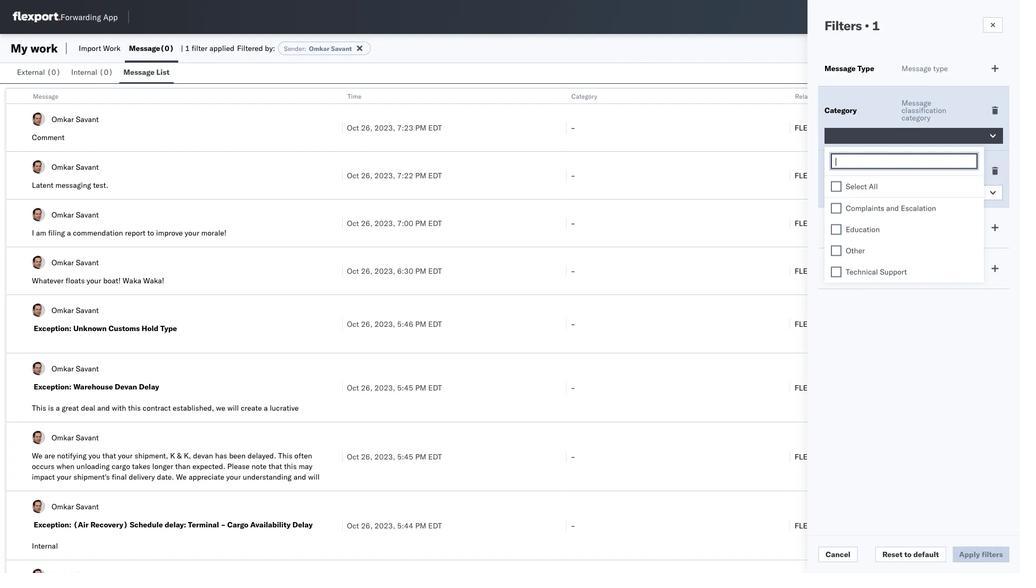 Task type: locate. For each thing, give the bounding box(es) containing it.
1 vertical spatial oct 26, 2023, 5:45 pm edt
[[347, 452, 442, 462]]

458574
[[817, 123, 845, 132], [817, 171, 845, 180]]

5 26, from the top
[[361, 320, 373, 329]]

0 horizontal spatial shipment
[[149, 483, 180, 493]]

4 26, from the top
[[361, 266, 373, 276]]

this left is
[[32, 404, 46, 413]]

this left contract
[[128, 404, 141, 413]]

omkar savant up comment
[[52, 114, 99, 124]]

category
[[902, 113, 931, 122]]

1 horizontal spatial will
[[308, 473, 320, 482]]

flex- 1854269
[[795, 219, 849, 228]]

2 5:45 from the top
[[397, 452, 413, 462]]

1 horizontal spatial 1
[[872, 18, 880, 33]]

0 horizontal spatial 1
[[185, 44, 190, 53]]

this
[[128, 404, 141, 413], [284, 462, 297, 472]]

omkar inside button
[[836, 188, 860, 197]]

takes
[[132, 462, 150, 472]]

3 pm from the top
[[415, 219, 426, 228]]

your down delivery
[[132, 483, 147, 493]]

1 horizontal spatial to
[[904, 550, 912, 560]]

your up possible.
[[226, 473, 241, 482]]

3 oct from the top
[[347, 219, 359, 228]]

exception: up is
[[34, 383, 71, 392]]

1 2023, from the top
[[374, 123, 395, 132]]

omkar up latent messaging test.
[[52, 162, 74, 172]]

list box
[[825, 176, 984, 283]]

the inside the we are notifying you that your shipment, k & k, devan has been delayed. this often occurs when unloading cargo takes longer than expected. please note that this may impact your shipment's final delivery date. we appreciate your understanding and will update you with the status of your shipment as soon as possible.
[[88, 483, 98, 493]]

pm for whatever
[[415, 266, 426, 276]]

savant up "test."
[[76, 162, 99, 172]]

7 edt from the top
[[428, 452, 442, 462]]

26, for we
[[361, 452, 373, 462]]

a right "filing"
[[67, 228, 71, 238]]

1 oct from the top
[[347, 123, 359, 132]]

(0) right external
[[47, 67, 61, 77]]

edt for we
[[428, 452, 442, 462]]

0 vertical spatial internal
[[71, 67, 97, 77]]

omkar up notifying
[[52, 433, 74, 443]]

understanding
[[243, 473, 292, 482]]

we are notifying you that your shipment, k & k, devan has been delayed. this often occurs when unloading cargo takes longer than expected. please note that this may impact your shipment's final delivery date. we appreciate your understanding and will update you with the status of your shipment as soon as possible.
[[32, 452, 320, 493]]

savant up notifying
[[76, 433, 99, 443]]

0 horizontal spatial this
[[128, 404, 141, 413]]

internal
[[71, 67, 97, 77], [32, 542, 58, 551]]

1 horizontal spatial internal
[[71, 67, 97, 77]]

2 flex- from the top
[[795, 171, 817, 180]]

work right 'related'
[[819, 92, 833, 100]]

0 horizontal spatial the
[[88, 483, 98, 493]]

0 vertical spatial you
[[88, 452, 100, 461]]

message (0)
[[129, 44, 174, 53]]

1 pm from the top
[[415, 123, 426, 132]]

your down when
[[57, 473, 71, 482]]

filters • 1
[[825, 18, 880, 33]]

when
[[56, 462, 74, 472]]

1 horizontal spatial this
[[284, 462, 297, 472]]

4 resize handle column header from the left
[[1001, 89, 1014, 574]]

8 flex- from the top
[[795, 521, 817, 531]]

pm for i
[[415, 219, 426, 228]]

0 vertical spatial exception:
[[34, 324, 71, 333]]

Search Shipments (/) text field
[[817, 9, 919, 25]]

26, for i
[[361, 219, 373, 228]]

savant up complaints
[[862, 188, 886, 197]]

and down may at bottom left
[[294, 473, 306, 482]]

(0) left the |
[[160, 44, 174, 53]]

(0) down work
[[99, 67, 113, 77]]

3 2023, from the top
[[374, 219, 395, 228]]

1 vertical spatial shipment
[[149, 483, 180, 493]]

1 vertical spatial that
[[269, 462, 282, 472]]

•
[[865, 18, 869, 33]]

shipment left id
[[902, 227, 933, 236]]

omkar savant up notifying
[[52, 433, 99, 443]]

deal
[[81, 404, 95, 413]]

1 vertical spatial 5:45
[[397, 452, 413, 462]]

and right deal
[[97, 404, 110, 413]]

1 right • at the right top of the page
[[872, 18, 880, 33]]

1 horizontal spatial category
[[825, 106, 857, 115]]

4 2023, from the top
[[374, 266, 395, 276]]

all
[[869, 182, 878, 191]]

with down shipment's
[[71, 483, 86, 493]]

1 horizontal spatial work
[[819, 92, 833, 100]]

with down devan
[[112, 404, 126, 413]]

1 right the |
[[185, 44, 190, 53]]

1 horizontal spatial shipment
[[902, 227, 933, 236]]

1 exception: from the top
[[34, 324, 71, 333]]

6 oct from the top
[[347, 383, 359, 393]]

filters
[[825, 18, 862, 33]]

that up understanding
[[269, 462, 282, 472]]

0 horizontal spatial sender
[[284, 44, 304, 52]]

1 flex- from the top
[[795, 123, 817, 132]]

message created date
[[902, 260, 959, 277]]

6 edt from the top
[[428, 383, 442, 393]]

1 edt from the top
[[428, 123, 442, 132]]

0 horizontal spatial internal
[[32, 542, 58, 551]]

2 resize handle column header from the left
[[553, 89, 566, 574]]

0 vertical spatial work
[[30, 41, 58, 56]]

edt for comment
[[428, 123, 442, 132]]

omkar up (air
[[52, 502, 74, 512]]

create
[[241, 404, 262, 413]]

1 flex- 458574 from the top
[[795, 123, 845, 132]]

5 pm from the top
[[415, 320, 426, 329]]

4 flex- from the top
[[795, 266, 817, 276]]

this inside the we are notifying you that your shipment, k & k, devan has been delayed. this often occurs when unloading cargo takes longer than expected. please note that this may impact your shipment's final delivery date. we appreciate your understanding and will update you with the status of your shipment as soon as possible.
[[284, 462, 297, 472]]

support
[[880, 268, 907, 277]]

you right update
[[57, 483, 69, 493]]

comment
[[32, 133, 65, 142]]

forwarding app link
[[13, 12, 118, 22]]

oct 26, 2023, 5:44 pm edt
[[347, 521, 442, 531]]

3 resize handle column header from the left
[[777, 89, 790, 574]]

1 horizontal spatial (0)
[[99, 67, 113, 77]]

1 horizontal spatial delay
[[292, 521, 313, 530]]

oct 26, 2023, 7:22 pm edt
[[347, 171, 442, 180]]

1 vertical spatial the
[[88, 483, 98, 493]]

omkar savant for exception:
[[52, 306, 99, 315]]

0 horizontal spatial will
[[227, 404, 239, 413]]

k
[[170, 452, 175, 461]]

message up "category"
[[902, 98, 931, 108]]

1 26, from the top
[[361, 123, 373, 132]]

omkar savant up (air
[[52, 502, 99, 512]]

3 26, from the top
[[361, 219, 373, 228]]

sender up select
[[825, 166, 850, 176]]

1 vertical spatial internal
[[32, 542, 58, 551]]

list box containing select all
[[825, 176, 984, 283]]

pm for exception:
[[415, 320, 426, 329]]

7 26, from the top
[[361, 452, 373, 462]]

sender
[[284, 44, 304, 52], [825, 166, 850, 176]]

None checkbox
[[831, 246, 842, 256]]

2 458574 from the top
[[817, 171, 845, 180]]

0 horizontal spatial work
[[30, 41, 58, 56]]

2 flex- 458574 from the top
[[795, 171, 845, 180]]

import
[[79, 44, 101, 53]]

2 horizontal spatial and
[[886, 204, 899, 213]]

2 oct from the top
[[347, 171, 359, 180]]

5 oct from the top
[[347, 320, 359, 329]]

schedule
[[130, 521, 163, 530]]

with inside this is a great deal and with this contract established, we will create a lucrative partnership.
[[112, 404, 126, 413]]

(0) for internal (0)
[[99, 67, 113, 77]]

flexport. image
[[13, 12, 61, 22]]

my work
[[11, 41, 58, 56]]

omkar savant for comment
[[52, 114, 99, 124]]

0 vertical spatial sender
[[284, 44, 304, 52]]

work
[[30, 41, 58, 56], [819, 92, 833, 100]]

work up 'external (0)'
[[30, 41, 58, 56]]

will
[[227, 404, 239, 413], [308, 473, 320, 482]]

0 horizontal spatial as
[[182, 483, 190, 493]]

|
[[181, 44, 183, 53]]

1 vertical spatial delay
[[292, 521, 313, 530]]

message up related work item/shipment in the right of the page
[[825, 64, 856, 73]]

flex- 1366815
[[795, 266, 849, 276]]

message inside button
[[123, 67, 155, 77]]

status
[[100, 483, 121, 493]]

1 horizontal spatial we
[[176, 473, 187, 482]]

0 vertical spatial oct 26, 2023, 5:45 pm edt
[[347, 383, 442, 393]]

complaints and escalation
[[846, 204, 936, 213]]

oct for we
[[347, 452, 359, 462]]

delay up contract
[[139, 383, 159, 392]]

will down may at bottom left
[[308, 473, 320, 482]]

external
[[17, 67, 45, 77]]

8 edt from the top
[[428, 521, 442, 531]]

6 flex- from the top
[[795, 383, 817, 393]]

0 vertical spatial with
[[112, 404, 126, 413]]

(0) for message (0)
[[160, 44, 174, 53]]

1 458574 from the top
[[817, 123, 845, 132]]

1 vertical spatial type
[[160, 324, 177, 333]]

as left the soon
[[182, 483, 190, 493]]

omkar savant up the "unknown"
[[52, 306, 99, 315]]

2 26, from the top
[[361, 171, 373, 180]]

1 vertical spatial will
[[308, 473, 320, 482]]

0 vertical spatial category
[[571, 92, 597, 100]]

7 oct from the top
[[347, 452, 359, 462]]

message for message classification category
[[902, 98, 931, 108]]

waka!
[[143, 276, 164, 286]]

forwarding
[[61, 12, 101, 22]]

savant inside button
[[862, 188, 886, 197]]

1 vertical spatial with
[[71, 483, 86, 493]]

hold
[[142, 324, 158, 333]]

0 vertical spatial this
[[128, 404, 141, 413]]

458574 down related work item/shipment in the right of the page
[[817, 123, 845, 132]]

None text field
[[835, 157, 977, 167]]

1 vertical spatial this
[[278, 452, 292, 461]]

1 horizontal spatial type
[[858, 64, 874, 73]]

reset to default button
[[875, 547, 946, 563]]

person
[[902, 163, 925, 172]]

4 oct from the top
[[347, 266, 359, 276]]

this left often
[[278, 452, 292, 461]]

message up 'message list'
[[129, 44, 160, 53]]

0 horizontal spatial that
[[102, 452, 116, 461]]

exception: left the "unknown"
[[34, 324, 71, 333]]

1 vertical spatial and
[[97, 404, 110, 413]]

None checkbox
[[831, 181, 842, 192], [831, 203, 842, 214], [831, 224, 842, 235], [831, 267, 842, 278], [831, 181, 842, 192], [831, 203, 842, 214], [831, 224, 842, 235], [831, 267, 842, 278]]

final
[[112, 473, 127, 482]]

omkar up comment
[[52, 114, 74, 124]]

you up unloading
[[88, 452, 100, 461]]

your left morale!
[[185, 228, 199, 238]]

i
[[32, 228, 34, 238]]

omkar savant for i
[[52, 210, 99, 219]]

exception: for exception: unknown customs hold type
[[34, 324, 71, 333]]

message left list
[[123, 67, 155, 77]]

3 edt from the top
[[428, 219, 442, 228]]

1 vertical spatial category
[[825, 106, 857, 115]]

who
[[927, 163, 941, 172]]

sender for sender
[[825, 166, 850, 176]]

message inside message created date
[[902, 260, 931, 270]]

oct 26, 2023, 7:00 pm edt
[[347, 219, 442, 228]]

edt for whatever
[[428, 266, 442, 276]]

a right is
[[56, 404, 60, 413]]

we
[[216, 404, 225, 413]]

message left type
[[902, 64, 931, 73]]

flex- 458574 for oct 26, 2023, 7:23 pm edt
[[795, 123, 845, 132]]

26,
[[361, 123, 373, 132], [361, 171, 373, 180], [361, 219, 373, 228], [361, 266, 373, 276], [361, 320, 373, 329], [361, 383, 373, 393], [361, 452, 373, 462], [361, 521, 373, 531]]

8 oct from the top
[[347, 521, 359, 531]]

message left created
[[902, 260, 931, 270]]

flex- 458574 down 'related'
[[795, 123, 845, 132]]

exception: warehouse devan delay
[[34, 383, 159, 392]]

- for i
[[571, 219, 575, 228]]

flex- 458574 up flex- 1854269
[[795, 171, 845, 180]]

sender right by:
[[284, 44, 304, 52]]

import work button
[[75, 34, 125, 63]]

omkar savant up complaints
[[836, 188, 886, 197]]

a
[[67, 228, 71, 238], [56, 404, 60, 413], [264, 404, 268, 413]]

-
[[571, 123, 575, 132], [571, 171, 575, 180], [571, 219, 575, 228], [571, 266, 575, 276], [571, 320, 575, 329], [571, 383, 575, 393], [571, 452, 575, 462], [221, 521, 225, 530], [571, 521, 575, 531]]

1 resize handle column header from the left
[[329, 89, 342, 574]]

boat!
[[103, 276, 121, 286]]

2 edt from the top
[[428, 171, 442, 180]]

your left boat!
[[87, 276, 101, 286]]

2023, for whatever
[[374, 266, 395, 276]]

2 vertical spatial and
[[294, 473, 306, 482]]

this left may at bottom left
[[284, 462, 297, 472]]

1 horizontal spatial sender
[[825, 166, 850, 176]]

0 vertical spatial 458574
[[817, 123, 845, 132]]

458574 for oct 26, 2023, 7:23 pm edt
[[817, 123, 845, 132]]

1 vertical spatial 458574
[[817, 171, 845, 180]]

0 vertical spatial flex- 458574
[[795, 123, 845, 132]]

omkar up complaints
[[836, 188, 860, 197]]

1 vertical spatial to
[[904, 550, 912, 560]]

soon
[[192, 483, 208, 493]]

omkar savant
[[52, 114, 99, 124], [52, 162, 99, 172], [836, 188, 886, 197], [52, 210, 99, 219], [52, 258, 99, 267], [52, 306, 99, 315], [52, 364, 99, 374], [52, 433, 99, 443], [52, 502, 99, 512]]

external (0)
[[17, 67, 61, 77]]

edt for i
[[428, 219, 442, 228]]

omkar savant for latent
[[52, 162, 99, 172]]

that up cargo at the bottom left of the page
[[102, 452, 116, 461]]

import work
[[79, 44, 121, 53]]

5 edt from the top
[[428, 320, 442, 329]]

to right reset
[[904, 550, 912, 560]]

oct for whatever
[[347, 266, 359, 276]]

7 pm from the top
[[415, 452, 426, 462]]

1 horizontal spatial with
[[112, 404, 126, 413]]

0 vertical spatial shipment
[[902, 227, 933, 236]]

the
[[902, 170, 913, 179], [88, 483, 98, 493]]

2023, for we
[[374, 452, 395, 462]]

0 vertical spatial this
[[32, 404, 46, 413]]

0 horizontal spatial with
[[71, 483, 86, 493]]

the up omkar savant button on the top of the page
[[902, 170, 913, 179]]

message for message type
[[902, 64, 931, 73]]

3 exception: from the top
[[34, 521, 71, 530]]

type up item/shipment
[[858, 64, 874, 73]]

internal inside internal (0) button
[[71, 67, 97, 77]]

delay right availability
[[292, 521, 313, 530]]

0 horizontal spatial we
[[32, 452, 42, 461]]

occurs
[[32, 462, 54, 472]]

pm for we
[[415, 452, 426, 462]]

1 vertical spatial exception:
[[34, 383, 71, 392]]

edt
[[428, 123, 442, 132], [428, 171, 442, 180], [428, 219, 442, 228], [428, 266, 442, 276], [428, 320, 442, 329], [428, 383, 442, 393], [428, 452, 442, 462], [428, 521, 442, 531]]

to right report
[[147, 228, 154, 238]]

7 2023, from the top
[[374, 452, 395, 462]]

0 horizontal spatial delay
[[139, 383, 159, 392]]

select
[[846, 182, 867, 191]]

0 horizontal spatial type
[[160, 324, 177, 333]]

work for related
[[819, 92, 833, 100]]

2 as from the left
[[210, 483, 218, 493]]

1 horizontal spatial this
[[278, 452, 292, 461]]

message type
[[825, 64, 874, 73]]

pm for comment
[[415, 123, 426, 132]]

resize handle column header
[[329, 89, 342, 574], [553, 89, 566, 574], [777, 89, 790, 574], [1001, 89, 1014, 574]]

message list button
[[119, 63, 174, 83]]

commendation
[[73, 228, 123, 238]]

latent
[[32, 181, 53, 190]]

1 vertical spatial you
[[57, 483, 69, 493]]

delay:
[[165, 521, 186, 530]]

1 horizontal spatial the
[[902, 170, 913, 179]]

we up occurs
[[32, 452, 42, 461]]

message down the external (0) button
[[33, 92, 58, 100]]

2 2023, from the top
[[374, 171, 395, 180]]

type right hold
[[160, 324, 177, 333]]

person who sent the message
[[902, 163, 957, 179]]

0 horizontal spatial this
[[32, 404, 46, 413]]

2 vertical spatial exception:
[[34, 521, 71, 530]]

applied
[[209, 44, 234, 53]]

edt for exception:
[[428, 320, 442, 329]]

458574 up 1854269
[[817, 171, 845, 180]]

0 horizontal spatial (0)
[[47, 67, 61, 77]]

message inside 'message classification category'
[[902, 98, 931, 108]]

and left escalation at the top of the page
[[886, 204, 899, 213]]

to inside 'button'
[[904, 550, 912, 560]]

search by shipment id
[[902, 219, 942, 236]]

8 pm from the top
[[415, 521, 426, 531]]

will right 'we'
[[227, 404, 239, 413]]

0 vertical spatial to
[[147, 228, 154, 238]]

1 vertical spatial this
[[284, 462, 297, 472]]

resize handle column header for message
[[329, 89, 342, 574]]

date
[[855, 264, 872, 273]]

message for message list
[[123, 67, 155, 77]]

as down appreciate
[[210, 483, 218, 493]]

omkar savant inside button
[[836, 188, 886, 197]]

2 horizontal spatial (0)
[[160, 44, 174, 53]]

message for message type
[[825, 64, 856, 73]]

omkar savant up the floats
[[52, 258, 99, 267]]

1 horizontal spatial as
[[210, 483, 218, 493]]

edt for latent
[[428, 171, 442, 180]]

message
[[129, 44, 160, 53], [825, 64, 856, 73], [902, 64, 931, 73], [123, 67, 155, 77], [33, 92, 58, 100], [902, 98, 931, 108], [902, 260, 931, 270]]

the down shipment's
[[88, 483, 98, 493]]

0 horizontal spatial and
[[97, 404, 110, 413]]

oct for latent
[[347, 171, 359, 180]]

2023,
[[374, 123, 395, 132], [374, 171, 395, 180], [374, 219, 395, 228], [374, 266, 395, 276], [374, 320, 395, 329], [374, 383, 395, 393], [374, 452, 395, 462], [374, 521, 395, 531]]

0 vertical spatial and
[[886, 204, 899, 213]]

1 vertical spatial flex- 458574
[[795, 171, 845, 180]]

0 vertical spatial the
[[902, 170, 913, 179]]

message for message created date
[[902, 260, 931, 270]]

0 vertical spatial will
[[227, 404, 239, 413]]

5 2023, from the top
[[374, 320, 395, 329]]

4 pm from the top
[[415, 266, 426, 276]]

omkar savant up "filing"
[[52, 210, 99, 219]]

omkar savant up messaging
[[52, 162, 99, 172]]

4 edt from the top
[[428, 266, 442, 276]]

1 horizontal spatial and
[[294, 473, 306, 482]]

0 vertical spatial 5:45
[[397, 383, 413, 393]]

1
[[872, 18, 880, 33], [185, 44, 190, 53]]

pm
[[415, 123, 426, 132], [415, 171, 426, 180], [415, 219, 426, 228], [415, 266, 426, 276], [415, 320, 426, 329], [415, 383, 426, 393], [415, 452, 426, 462], [415, 521, 426, 531]]

shipment down date.
[[149, 483, 180, 493]]

2 exception: from the top
[[34, 383, 71, 392]]

2 pm from the top
[[415, 171, 426, 180]]

26, for whatever
[[361, 266, 373, 276]]

2023, for i
[[374, 219, 395, 228]]

has
[[215, 452, 227, 461]]

1 vertical spatial work
[[819, 92, 833, 100]]

exception: left (air
[[34, 521, 71, 530]]

will inside this is a great deal and with this contract established, we will create a lucrative partnership.
[[227, 404, 239, 413]]

oct for comment
[[347, 123, 359, 132]]

we down "than"
[[176, 473, 187, 482]]

unloading
[[76, 462, 110, 472]]

this is a great deal and with this contract established, we will create a lucrative partnership.
[[32, 404, 299, 424]]

a right create
[[264, 404, 268, 413]]

date
[[902, 268, 917, 277]]

message type
[[902, 64, 948, 73]]

1 vertical spatial sender
[[825, 166, 850, 176]]



Task type: describe. For each thing, give the bounding box(es) containing it.
1 horizontal spatial that
[[269, 462, 282, 472]]

3 flex- from the top
[[795, 219, 817, 228]]

(air
[[73, 521, 89, 530]]

contract
[[143, 404, 171, 413]]

by:
[[265, 44, 275, 53]]

8 26, from the top
[[361, 521, 373, 531]]

pm for latent
[[415, 171, 426, 180]]

shipment inside the we are notifying you that your shipment, k & k, devan has been delayed. this often occurs when unloading cargo takes longer than expected. please note that this may impact your shipment's final delivery date. we appreciate your understanding and will update you with the status of your shipment as soon as possible.
[[149, 483, 180, 493]]

technical support
[[846, 268, 907, 277]]

458574 for oct 26, 2023, 7:22 pm edt
[[817, 171, 845, 180]]

and inside the we are notifying you that your shipment, k & k, devan has been delayed. this often occurs when unloading cargo takes longer than expected. please note that this may impact your shipment's final delivery date. we appreciate your understanding and will update you with the status of your shipment as soon as possible.
[[294, 473, 306, 482]]

filter
[[192, 44, 208, 53]]

id
[[935, 227, 942, 236]]

may
[[299, 462, 313, 472]]

classification
[[902, 106, 946, 115]]

other
[[846, 246, 865, 256]]

flex- 458574 for oct 26, 2023, 7:22 pm edt
[[795, 171, 845, 180]]

26, for latent
[[361, 171, 373, 180]]

message list
[[123, 67, 170, 77]]

customs
[[108, 324, 140, 333]]

0 vertical spatial we
[[32, 452, 42, 461]]

notifying
[[57, 452, 87, 461]]

2023, for comment
[[374, 123, 395, 132]]

cancel
[[826, 550, 851, 560]]

savant up commendation
[[76, 210, 99, 219]]

internal (0)
[[71, 67, 113, 77]]

external (0) button
[[13, 63, 67, 83]]

oct for i
[[347, 219, 359, 228]]

omkar savant up "warehouse"
[[52, 364, 99, 374]]

6:30
[[397, 266, 413, 276]]

will inside the we are notifying you that your shipment, k & k, devan has been delayed. this often occurs when unloading cargo takes longer than expected. please note that this may impact your shipment's final delivery date. we appreciate your understanding and will update you with the status of your shipment as soon as possible.
[[308, 473, 320, 482]]

filing
[[48, 228, 65, 238]]

filtered
[[237, 44, 263, 53]]

&
[[177, 452, 182, 461]]

update
[[32, 483, 55, 493]]

whatever floats your boat! waka waka!
[[32, 276, 164, 286]]

reset
[[882, 550, 903, 560]]

shipment inside search by shipment id
[[902, 227, 933, 236]]

date.
[[157, 473, 174, 482]]

6 2023, from the top
[[374, 383, 395, 393]]

devan
[[193, 452, 213, 461]]

1 vertical spatial 1
[[185, 44, 190, 53]]

this inside this is a great deal and with this contract established, we will create a lucrative partnership.
[[32, 404, 46, 413]]

resize handle column header for category
[[777, 89, 790, 574]]

than
[[175, 462, 190, 472]]

work
[[103, 44, 121, 53]]

2023, for latent
[[374, 171, 395, 180]]

exception: for exception: warehouse devan delay
[[34, 383, 71, 392]]

0 horizontal spatial you
[[57, 483, 69, 493]]

internal for internal (0)
[[71, 67, 97, 77]]

lucrative
[[270, 404, 299, 413]]

created date
[[825, 264, 872, 273]]

please
[[227, 462, 250, 472]]

0 vertical spatial delay
[[139, 383, 159, 392]]

5 flex- from the top
[[795, 320, 817, 329]]

7:23
[[397, 123, 413, 132]]

this inside this is a great deal and with this contract established, we will create a lucrative partnership.
[[128, 404, 141, 413]]

created
[[825, 264, 853, 273]]

devan
[[115, 383, 137, 392]]

am
[[36, 228, 46, 238]]

select all
[[846, 182, 878, 191]]

1 as from the left
[[182, 483, 190, 493]]

savant right :
[[331, 44, 352, 52]]

latent messaging test.
[[32, 181, 108, 190]]

with inside the we are notifying you that your shipment, k & k, devan has been delayed. this often occurs when unloading cargo takes longer than expected. please note that this may impact your shipment's final delivery date. we appreciate your understanding and will update you with the status of your shipment as soon as possible.
[[71, 483, 86, 493]]

message for message (0)
[[129, 44, 160, 53]]

exception: for exception: (air recovery) schedule delay: terminal - cargo availability delay
[[34, 521, 71, 530]]

omkar down the floats
[[52, 306, 74, 315]]

escalation
[[901, 204, 936, 213]]

messaging
[[55, 181, 91, 190]]

resize handle column header for related work item/shipment
[[1001, 89, 1014, 574]]

2 oct 26, 2023, 5:45 pm edt from the top
[[347, 452, 442, 462]]

shipment
[[825, 223, 859, 232]]

omkar up the floats
[[52, 258, 74, 267]]

and inside this is a great deal and with this contract established, we will create a lucrative partnership.
[[97, 404, 110, 413]]

message for message
[[33, 92, 58, 100]]

0 horizontal spatial a
[[56, 404, 60, 413]]

0 vertical spatial that
[[102, 452, 116, 461]]

possible.
[[219, 483, 250, 493]]

7:22
[[397, 171, 413, 180]]

:
[[304, 44, 306, 52]]

2 horizontal spatial a
[[264, 404, 268, 413]]

is
[[48, 404, 54, 413]]

related work item/shipment
[[795, 92, 878, 100]]

sent
[[943, 163, 957, 172]]

my
[[11, 41, 28, 56]]

savant up (air
[[76, 502, 99, 512]]

education
[[846, 225, 880, 234]]

app
[[103, 12, 118, 22]]

1 horizontal spatial a
[[67, 228, 71, 238]]

0 vertical spatial type
[[858, 64, 874, 73]]

oct 26, 2023, 6:30 pm edt
[[347, 266, 442, 276]]

omkar savant for whatever
[[52, 258, 99, 267]]

- for latent
[[571, 171, 575, 180]]

omkar savant for we
[[52, 433, 99, 443]]

(0) for external (0)
[[47, 67, 61, 77]]

exception: unknown customs hold type
[[34, 324, 177, 333]]

the inside person who sent the message
[[902, 170, 913, 179]]

- for we
[[571, 452, 575, 462]]

your up cargo at the bottom left of the page
[[118, 452, 133, 461]]

6 pm from the top
[[415, 383, 426, 393]]

1 vertical spatial we
[[176, 473, 187, 482]]

expected.
[[192, 462, 225, 472]]

26, for exception:
[[361, 320, 373, 329]]

omkar right :
[[309, 44, 329, 52]]

6 26, from the top
[[361, 383, 373, 393]]

oct for exception:
[[347, 320, 359, 329]]

this inside the we are notifying you that your shipment, k & k, devan has been delayed. this often occurs when unloading cargo takes longer than expected. please note that this may impact your shipment's final delivery date. we appreciate your understanding and will update you with the status of your shipment as soon as possible.
[[278, 452, 292, 461]]

internal for internal
[[32, 542, 58, 551]]

sender for sender : omkar savant
[[284, 44, 304, 52]]

- for exception:
[[571, 320, 575, 329]]

omkar up "warehouse"
[[52, 364, 74, 374]]

cargo
[[227, 521, 248, 530]]

omkar up "filing"
[[52, 210, 74, 219]]

0 horizontal spatial to
[[147, 228, 154, 238]]

- for whatever
[[571, 266, 575, 276]]

technical
[[846, 268, 878, 277]]

appreciate
[[189, 473, 224, 482]]

1 oct 26, 2023, 5:45 pm edt from the top
[[347, 383, 442, 393]]

2023, for exception:
[[374, 320, 395, 329]]

search
[[902, 219, 925, 229]]

recovery)
[[90, 521, 128, 530]]

26, for comment
[[361, 123, 373, 132]]

8 2023, from the top
[[374, 521, 395, 531]]

savant up "warehouse"
[[76, 364, 99, 374]]

7 flex- from the top
[[795, 452, 817, 462]]

savant up whatever floats your boat! waka waka!
[[76, 258, 99, 267]]

message
[[915, 170, 944, 179]]

0 vertical spatial 1
[[872, 18, 880, 33]]

exception: (air recovery) schedule delay: terminal - cargo availability delay
[[34, 521, 313, 530]]

been
[[229, 452, 246, 461]]

omkar savant button
[[825, 185, 1003, 201]]

savant down internal (0) button
[[76, 114, 99, 124]]

terminal
[[188, 521, 219, 530]]

test.
[[93, 181, 108, 190]]

resize handle column header for time
[[553, 89, 566, 574]]

by
[[927, 219, 935, 229]]

1 5:45 from the top
[[397, 383, 413, 393]]

k,
[[184, 452, 191, 461]]

work for my
[[30, 41, 58, 56]]

morale!
[[201, 228, 227, 238]]

7:00
[[397, 219, 413, 228]]

1 horizontal spatial you
[[88, 452, 100, 461]]

shipment's
[[73, 473, 110, 482]]

note
[[252, 462, 267, 472]]

internal (0) button
[[67, 63, 119, 83]]

impact
[[32, 473, 55, 482]]

availability
[[250, 521, 291, 530]]

cancel button
[[818, 547, 858, 563]]

savant up the "unknown"
[[76, 306, 99, 315]]

0 horizontal spatial category
[[571, 92, 597, 100]]

- for comment
[[571, 123, 575, 132]]

warehouse
[[73, 383, 113, 392]]

5:46
[[397, 320, 413, 329]]

of
[[123, 483, 130, 493]]

waka
[[123, 276, 141, 286]]



Task type: vqa. For each thing, say whether or not it's contained in the screenshot.
SENT
yes



